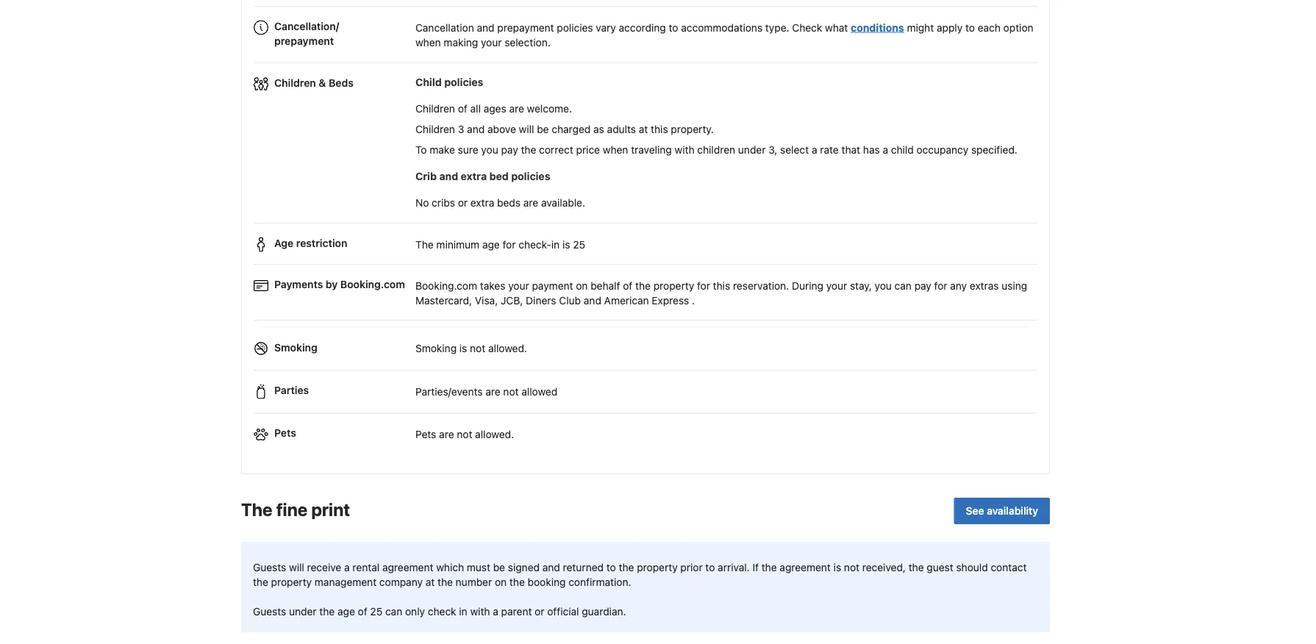 Task type: vqa. For each thing, say whether or not it's contained in the screenshot.
with associated with a
yes



Task type: describe. For each thing, give the bounding box(es) containing it.
cancellation/
[[274, 20, 339, 32]]

during
[[792, 279, 824, 292]]

1 horizontal spatial your
[[508, 279, 529, 292]]

crib and extra bed policies
[[416, 170, 550, 182]]

cancellation/ prepayment
[[274, 20, 339, 47]]

the inside the 'booking.com takes your payment on behalf of the property for this reservation. during your stay, you can pay for any extras using mastercard, ​visa, ​jcb, ​diners club  and  american express .'
[[636, 279, 651, 292]]

children of all ages are welcome.
[[416, 103, 572, 115]]

and inside the 'booking.com takes your payment on behalf of the property for this reservation. during your stay, you can pay for any extras using mastercard, ​visa, ​jcb, ​diners club  and  american express .'
[[584, 294, 602, 306]]

that
[[842, 144, 861, 156]]

company
[[379, 576, 423, 588]]

you inside the 'booking.com takes your payment on behalf of the property for this reservation. during your stay, you can pay for any extras using mastercard, ​visa, ​jcb, ​diners club  and  american express .'
[[875, 279, 892, 292]]

pay inside the 'booking.com takes your payment on behalf of the property for this reservation. during your stay, you can pay for any extras using mastercard, ​visa, ​jcb, ​diners club  and  american express .'
[[915, 279, 932, 292]]

a inside guests will receive a rental agreement which must be signed and returned to the property prior to arrival. if the agreement is not received, the guest should contact the property management company at the number on the booking confirmation.
[[344, 561, 350, 573]]

allowed. for smoking is not allowed.
[[488, 342, 527, 354]]

are down the "parties/events"
[[439, 428, 454, 440]]

children for children of all ages are welcome.
[[416, 103, 455, 115]]

1 horizontal spatial at
[[639, 123, 648, 135]]

make
[[430, 144, 455, 156]]

confirmation.
[[569, 576, 631, 588]]

payment
[[532, 279, 573, 292]]

1 vertical spatial property
[[637, 561, 678, 573]]

your inside might apply to each option when making your selection.
[[481, 36, 502, 48]]

guardian.
[[582, 605, 626, 617]]

guest
[[927, 561, 954, 573]]

beds
[[329, 77, 354, 89]]

1 horizontal spatial or
[[535, 605, 545, 617]]

are right the "parties/events"
[[486, 385, 501, 397]]

correct
[[539, 144, 574, 156]]

to make sure you pay the correct price when traveling with children under 3, select a rate that has a child occupancy specified.
[[416, 144, 1018, 156]]

2 horizontal spatial your
[[826, 279, 847, 292]]

official
[[547, 605, 579, 617]]

0 vertical spatial you
[[481, 144, 498, 156]]

booking.com takes your payment on behalf of the property for this reservation. during your stay, you can pay for any extras using mastercard, ​visa, ​jcb, ​diners club  and  american express .
[[416, 279, 1028, 306]]

extras
[[970, 279, 999, 292]]

0 vertical spatial pay
[[501, 144, 518, 156]]

check-
[[519, 238, 552, 250]]

0 vertical spatial or
[[458, 197, 468, 209]]

1 horizontal spatial of
[[458, 103, 468, 115]]

are right beds at the top of the page
[[523, 197, 538, 209]]

contact
[[991, 561, 1027, 573]]

a right 'has'
[[883, 144, 889, 156]]

not for pets
[[457, 428, 472, 440]]

any
[[950, 279, 967, 292]]

a left parent at the bottom left of page
[[493, 605, 499, 617]]

what
[[825, 21, 848, 33]]

smoking for smoking
[[274, 341, 318, 353]]

​visa,
[[475, 294, 498, 306]]

rate
[[820, 144, 839, 156]]

rental
[[353, 561, 380, 573]]

no cribs or extra beds are available.
[[416, 197, 585, 209]]

guests under the age of 25 can only check in with a parent or official guardian.
[[253, 605, 626, 617]]

at inside guests will receive a rental agreement which must be signed and returned to the property prior to arrival. if the agreement is not received, the guest should contact the property management company at the number on the booking confirmation.
[[426, 576, 435, 588]]

when inside might apply to each option when making your selection.
[[416, 36, 441, 48]]

no
[[416, 197, 429, 209]]

crib
[[416, 170, 437, 182]]

a left rate
[[812, 144, 818, 156]]

0 horizontal spatial booking.com
[[340, 278, 405, 290]]

sure
[[458, 144, 479, 156]]

booking.com inside the 'booking.com takes your payment on behalf of the property for this reservation. during your stay, you can pay for any extras using mastercard, ​visa, ​jcb, ​diners club  and  american express .'
[[416, 279, 477, 292]]

mastercard,
[[416, 294, 472, 306]]

0 vertical spatial extra
[[461, 170, 487, 182]]

1 vertical spatial 25
[[370, 605, 383, 617]]

can inside the 'booking.com takes your payment on behalf of the property for this reservation. during your stay, you can pay for any extras using mastercard, ​visa, ​jcb, ​diners club  and  american express .'
[[895, 279, 912, 292]]

0 vertical spatial in
[[551, 238, 560, 250]]

&
[[319, 77, 326, 89]]

property inside the 'booking.com takes your payment on behalf of the property for this reservation. during your stay, you can pay for any extras using mastercard, ​visa, ​jcb, ​diners club  and  american express .'
[[654, 279, 694, 292]]

1 horizontal spatial for
[[697, 279, 710, 292]]

pets are not allowed.
[[416, 428, 514, 440]]

club
[[559, 294, 581, 306]]

0 vertical spatial be
[[537, 123, 549, 135]]

are right ages
[[509, 103, 524, 115]]

this for property.
[[651, 123, 668, 135]]

check
[[792, 21, 822, 33]]

bed
[[490, 170, 509, 182]]

management
[[315, 576, 377, 588]]

3
[[458, 123, 464, 135]]

and inside guests will receive a rental agreement which must be signed and returned to the property prior to arrival. if the agreement is not received, the guest should contact the property management company at the number on the booking confirmation.
[[543, 561, 560, 573]]

using
[[1002, 279, 1028, 292]]

2 horizontal spatial for
[[935, 279, 948, 292]]

traveling
[[631, 144, 672, 156]]

0 vertical spatial is
[[563, 238, 570, 250]]

0 horizontal spatial of
[[358, 605, 367, 617]]

and right crib
[[439, 170, 458, 182]]

should
[[956, 561, 988, 573]]

1 horizontal spatial will
[[519, 123, 534, 135]]

0 vertical spatial policies
[[557, 21, 593, 33]]

guests will receive a rental agreement which must be signed and returned to the property prior to arrival. if the agreement is not received, the guest should contact the property management company at the number on the booking confirmation.
[[253, 561, 1027, 588]]

children & beds
[[274, 77, 354, 89]]

allowed
[[522, 385, 558, 397]]

minimum
[[436, 238, 480, 250]]

children
[[697, 144, 736, 156]]

age restriction
[[274, 237, 347, 249]]

apply
[[937, 21, 963, 33]]

if
[[753, 561, 759, 573]]

prior
[[681, 561, 703, 573]]

not for parties/events
[[503, 385, 519, 397]]

1 vertical spatial when
[[603, 144, 628, 156]]

this for reservation.
[[713, 279, 730, 292]]

welcome.
[[527, 103, 572, 115]]

​diners
[[526, 294, 556, 306]]

by
[[326, 278, 338, 290]]

smoking is not allowed.
[[416, 342, 527, 354]]

child policies
[[416, 76, 484, 88]]

​jcb,
[[501, 294, 523, 306]]

check
[[428, 605, 456, 617]]



Task type: locate. For each thing, give the bounding box(es) containing it.
the left fine
[[241, 499, 273, 520]]

1 vertical spatial under
[[289, 605, 317, 617]]

of down management
[[358, 605, 367, 617]]

will left receive
[[289, 561, 304, 573]]

received,
[[863, 561, 906, 573]]

select
[[780, 144, 809, 156]]

1 horizontal spatial this
[[713, 279, 730, 292]]

2 horizontal spatial policies
[[557, 21, 593, 33]]

your right making
[[481, 36, 502, 48]]

0 horizontal spatial this
[[651, 123, 668, 135]]

1 horizontal spatial smoking
[[416, 342, 457, 354]]

age
[[274, 237, 294, 249]]

prepayment down cancellation/
[[274, 35, 334, 47]]

type.
[[766, 21, 790, 33]]

see
[[966, 505, 984, 517]]

1 vertical spatial will
[[289, 561, 304, 573]]

1 vertical spatial be
[[493, 561, 505, 573]]

beds
[[497, 197, 521, 209]]

1 vertical spatial in
[[459, 605, 468, 617]]

price
[[576, 144, 600, 156]]

2 guests from the top
[[253, 605, 286, 617]]

the
[[416, 238, 434, 250], [241, 499, 273, 520]]

will right above
[[519, 123, 534, 135]]

prepayment up selection.
[[497, 21, 554, 33]]

1 horizontal spatial booking.com
[[416, 279, 477, 292]]

guests for guests under the age of 25 can only check in with a parent or official guardian.
[[253, 605, 286, 617]]

property.
[[671, 123, 714, 135]]

conditions
[[851, 21, 904, 33]]

number
[[456, 576, 492, 588]]

might apply to each option when making your selection.
[[416, 21, 1034, 48]]

0 horizontal spatial be
[[493, 561, 505, 573]]

charged
[[552, 123, 591, 135]]

3,
[[769, 144, 778, 156]]

is left received,
[[834, 561, 841, 573]]

option
[[1004, 21, 1034, 33]]

0 horizontal spatial prepayment
[[274, 35, 334, 47]]

cancellation
[[416, 21, 474, 33]]

0 horizontal spatial in
[[459, 605, 468, 617]]

0 horizontal spatial or
[[458, 197, 468, 209]]

children left &
[[274, 77, 316, 89]]

in right the check
[[459, 605, 468, 617]]

smoking for smoking is not allowed.
[[416, 342, 457, 354]]

1 vertical spatial prepayment
[[274, 35, 334, 47]]

2 vertical spatial property
[[271, 576, 312, 588]]

1 vertical spatial at
[[426, 576, 435, 588]]

0 vertical spatial on
[[576, 279, 588, 292]]

the minimum age for check-in is 25
[[416, 238, 585, 250]]

age down management
[[338, 605, 355, 617]]

with for a
[[470, 605, 490, 617]]

to inside might apply to each option when making your selection.
[[966, 21, 975, 33]]

ages
[[484, 103, 507, 115]]

1 agreement from the left
[[382, 561, 434, 573]]

not left allowed
[[503, 385, 519, 397]]

and up booking
[[543, 561, 560, 573]]

express
[[652, 294, 689, 306]]

according
[[619, 21, 666, 33]]

1 horizontal spatial be
[[537, 123, 549, 135]]

parent
[[501, 605, 532, 617]]

you right the stay,
[[875, 279, 892, 292]]

property up express
[[654, 279, 694, 292]]

to right the according
[[669, 21, 678, 33]]

guests inside guests will receive a rental agreement which must be signed and returned to the property prior to arrival. if the agreement is not received, the guest should contact the property management company at the number on the booking confirmation.
[[253, 561, 286, 573]]

not inside guests will receive a rental agreement which must be signed and returned to the property prior to arrival. if the agreement is not received, the guest should contact the property management company at the number on the booking confirmation.
[[844, 561, 860, 573]]

2 horizontal spatial of
[[623, 279, 633, 292]]

can left 'only'
[[385, 605, 403, 617]]

availability
[[987, 505, 1038, 517]]

returned
[[563, 561, 604, 573]]

when down adults
[[603, 144, 628, 156]]

conditions link
[[851, 21, 904, 33]]

might
[[907, 21, 934, 33]]

children down child
[[416, 103, 455, 115]]

0 vertical spatial property
[[654, 279, 694, 292]]

booking
[[528, 576, 566, 588]]

with down the 'property.' in the right of the page
[[675, 144, 695, 156]]

to
[[416, 144, 427, 156]]

1 vertical spatial of
[[623, 279, 633, 292]]

you
[[481, 144, 498, 156], [875, 279, 892, 292]]

your up ​jcb,
[[508, 279, 529, 292]]

1 horizontal spatial agreement
[[780, 561, 831, 573]]

or right cribs
[[458, 197, 468, 209]]

children for children 3 and above will be charged as adults at this property.
[[416, 123, 455, 135]]

agreement up company
[[382, 561, 434, 573]]

1 horizontal spatial prepayment
[[497, 21, 554, 33]]

1 vertical spatial is
[[460, 342, 467, 354]]

on right number
[[495, 576, 507, 588]]

in up payment
[[551, 238, 560, 250]]

1 vertical spatial can
[[385, 605, 403, 617]]

be down welcome.
[[537, 123, 549, 135]]

parties/events are not allowed
[[416, 385, 558, 397]]

and right 3
[[467, 123, 485, 135]]

not for smoking
[[470, 342, 486, 354]]

agreement right if
[[780, 561, 831, 573]]

adults
[[607, 123, 636, 135]]

for left check-
[[503, 238, 516, 250]]

not down the "parties/events"
[[457, 428, 472, 440]]

print
[[311, 499, 350, 520]]

or right parent at the bottom left of page
[[535, 605, 545, 617]]

of inside the 'booking.com takes your payment on behalf of the property for this reservation. during your stay, you can pay for any extras using mastercard, ​visa, ​jcb, ​diners club  and  american express .'
[[623, 279, 633, 292]]

1 guests from the top
[[253, 561, 286, 573]]

can right the stay,
[[895, 279, 912, 292]]

a
[[812, 144, 818, 156], [883, 144, 889, 156], [344, 561, 350, 573], [493, 605, 499, 617]]

0 vertical spatial 25
[[573, 238, 585, 250]]

not up parties/events are not allowed on the left bottom
[[470, 342, 486, 354]]

is inside guests will receive a rental agreement which must be signed and returned to the property prior to arrival. if the agreement is not received, the guest should contact the property management company at the number on the booking confirmation.
[[834, 561, 841, 573]]

25 right check-
[[573, 238, 585, 250]]

1 horizontal spatial on
[[576, 279, 588, 292]]

0 vertical spatial children
[[274, 77, 316, 89]]

arrival.
[[718, 561, 750, 573]]

to left each
[[966, 21, 975, 33]]

your
[[481, 36, 502, 48], [508, 279, 529, 292], [826, 279, 847, 292]]

age right minimum on the top left
[[482, 238, 500, 250]]

to up the confirmation.
[[607, 561, 616, 573]]

policies left vary
[[557, 21, 593, 33]]

receive
[[307, 561, 341, 573]]

of up american
[[623, 279, 633, 292]]

selection.
[[505, 36, 551, 48]]

1 vertical spatial children
[[416, 103, 455, 115]]

american
[[604, 294, 649, 306]]

extra left bed
[[461, 170, 487, 182]]

will
[[519, 123, 534, 135], [289, 561, 304, 573]]

property left prior
[[637, 561, 678, 573]]

child
[[891, 144, 914, 156]]

1 horizontal spatial pets
[[416, 428, 436, 440]]

all
[[470, 103, 481, 115]]

under left 3,
[[738, 144, 766, 156]]

1 vertical spatial guests
[[253, 605, 286, 617]]

the for the fine print
[[241, 499, 273, 520]]

1 vertical spatial pay
[[915, 279, 932, 292]]

0 vertical spatial this
[[651, 123, 668, 135]]

when down cancellation
[[416, 36, 441, 48]]

you right sure
[[481, 144, 498, 156]]

on up the club
[[576, 279, 588, 292]]

children for children & beds
[[274, 77, 316, 89]]

0 vertical spatial can
[[895, 279, 912, 292]]

for left reservation. on the right of page
[[697, 279, 710, 292]]

allowed.
[[488, 342, 527, 354], [475, 428, 514, 440]]

0 vertical spatial at
[[639, 123, 648, 135]]

not
[[470, 342, 486, 354], [503, 385, 519, 397], [457, 428, 472, 440], [844, 561, 860, 573]]

1 vertical spatial age
[[338, 605, 355, 617]]

behalf
[[591, 279, 620, 292]]

0 vertical spatial of
[[458, 103, 468, 115]]

pay down above
[[501, 144, 518, 156]]

a up management
[[344, 561, 350, 573]]

0 horizontal spatial will
[[289, 561, 304, 573]]

0 horizontal spatial at
[[426, 576, 435, 588]]

.
[[692, 294, 695, 306]]

pay left any
[[915, 279, 932, 292]]

payments
[[274, 278, 323, 290]]

smoking up the "parties/events"
[[416, 342, 457, 354]]

0 vertical spatial age
[[482, 238, 500, 250]]

allowed. down parties/events are not allowed on the left bottom
[[475, 428, 514, 440]]

booking.com up mastercard,
[[416, 279, 477, 292]]

property
[[654, 279, 694, 292], [637, 561, 678, 573], [271, 576, 312, 588]]

and up making
[[477, 21, 495, 33]]

booking.com
[[340, 278, 405, 290], [416, 279, 477, 292]]

making
[[444, 36, 478, 48]]

the left minimum on the top left
[[416, 238, 434, 250]]

available.
[[541, 197, 585, 209]]

or
[[458, 197, 468, 209], [535, 605, 545, 617]]

0 vertical spatial allowed.
[[488, 342, 527, 354]]

cancellation and prepayment policies vary according to accommodations type. check what conditions
[[416, 21, 904, 33]]

1 vertical spatial you
[[875, 279, 892, 292]]

0 horizontal spatial agreement
[[382, 561, 434, 573]]

0 horizontal spatial your
[[481, 36, 502, 48]]

the
[[521, 144, 536, 156], [636, 279, 651, 292], [619, 561, 634, 573], [762, 561, 777, 573], [909, 561, 924, 573], [253, 576, 268, 588], [438, 576, 453, 588], [510, 576, 525, 588], [319, 605, 335, 617]]

children 3 and above will be charged as adults at this property.
[[416, 123, 714, 135]]

2 agreement from the left
[[780, 561, 831, 573]]

1 horizontal spatial age
[[482, 238, 500, 250]]

1 horizontal spatial policies
[[511, 170, 550, 182]]

to right prior
[[706, 561, 715, 573]]

1 vertical spatial extra
[[471, 197, 494, 209]]

be right must
[[493, 561, 505, 573]]

and down behalf
[[584, 294, 602, 306]]

pay
[[501, 144, 518, 156], [915, 279, 932, 292]]

not left received,
[[844, 561, 860, 573]]

0 horizontal spatial age
[[338, 605, 355, 617]]

policies up all
[[444, 76, 484, 88]]

has
[[863, 144, 880, 156]]

under
[[738, 144, 766, 156], [289, 605, 317, 617]]

0 vertical spatial guests
[[253, 561, 286, 573]]

will inside guests will receive a rental agreement which must be signed and returned to the property prior to arrival. if the agreement is not received, the guest should contact the property management company at the number on the booking confirmation.
[[289, 561, 304, 573]]

2 vertical spatial policies
[[511, 170, 550, 182]]

0 horizontal spatial can
[[385, 605, 403, 617]]

see availability button
[[954, 498, 1050, 525]]

occupancy
[[917, 144, 969, 156]]

prepayment inside "cancellation/ prepayment"
[[274, 35, 334, 47]]

2 vertical spatial is
[[834, 561, 841, 573]]

signed
[[508, 561, 540, 573]]

smoking up parties
[[274, 341, 318, 353]]

this up traveling
[[651, 123, 668, 135]]

prepayment
[[497, 21, 554, 33], [274, 35, 334, 47]]

children up make
[[416, 123, 455, 135]]

0 horizontal spatial under
[[289, 605, 317, 617]]

above
[[488, 123, 516, 135]]

1 vertical spatial on
[[495, 576, 507, 588]]

is right check-
[[563, 238, 570, 250]]

parties/events
[[416, 385, 483, 397]]

1 horizontal spatial 25
[[573, 238, 585, 250]]

which
[[436, 561, 464, 573]]

on inside guests will receive a rental agreement which must be signed and returned to the property prior to arrival. if the agreement is not received, the guest should contact the property management company at the number on the booking confirmation.
[[495, 576, 507, 588]]

vary
[[596, 21, 616, 33]]

at right adults
[[639, 123, 648, 135]]

0 horizontal spatial when
[[416, 36, 441, 48]]

on inside the 'booking.com takes your payment on behalf of the property for this reservation. during your stay, you can pay for any extras using mastercard, ​visa, ​jcb, ​diners club  and  american express .'
[[576, 279, 588, 292]]

specified.
[[972, 144, 1018, 156]]

pets for pets are not allowed.
[[416, 428, 436, 440]]

extra
[[461, 170, 487, 182], [471, 197, 494, 209]]

1 horizontal spatial can
[[895, 279, 912, 292]]

1 horizontal spatial with
[[675, 144, 695, 156]]

are
[[509, 103, 524, 115], [523, 197, 538, 209], [486, 385, 501, 397], [439, 428, 454, 440]]

pets
[[274, 427, 296, 439], [416, 428, 436, 440]]

1 vertical spatial this
[[713, 279, 730, 292]]

with down number
[[470, 605, 490, 617]]

for left any
[[935, 279, 948, 292]]

stay,
[[850, 279, 872, 292]]

2 vertical spatial children
[[416, 123, 455, 135]]

this left reservation. on the right of page
[[713, 279, 730, 292]]

0 horizontal spatial the
[[241, 499, 273, 520]]

0 vertical spatial with
[[675, 144, 695, 156]]

0 horizontal spatial policies
[[444, 76, 484, 88]]

fine
[[276, 499, 308, 520]]

1 horizontal spatial under
[[738, 144, 766, 156]]

2 horizontal spatial is
[[834, 561, 841, 573]]

1 horizontal spatial pay
[[915, 279, 932, 292]]

allowed. up parties/events are not allowed on the left bottom
[[488, 342, 527, 354]]

pets down the "parties/events"
[[416, 428, 436, 440]]

is up the "parties/events"
[[460, 342, 467, 354]]

1 vertical spatial allowed.
[[475, 428, 514, 440]]

pets down parties
[[274, 427, 296, 439]]

this
[[651, 123, 668, 135], [713, 279, 730, 292]]

0 vertical spatial when
[[416, 36, 441, 48]]

25 down company
[[370, 605, 383, 617]]

0 vertical spatial will
[[519, 123, 534, 135]]

your left the stay,
[[826, 279, 847, 292]]

with for children
[[675, 144, 695, 156]]

allowed. for pets are not allowed.
[[475, 428, 514, 440]]

of left all
[[458, 103, 468, 115]]

1 horizontal spatial when
[[603, 144, 628, 156]]

guests for guests will receive a rental agreement which must be signed and returned to the property prior to arrival. if the agreement is not received, the guest should contact the property management company at the number on the booking confirmation.
[[253, 561, 286, 573]]

0 vertical spatial the
[[416, 238, 434, 250]]

only
[[405, 605, 425, 617]]

at right company
[[426, 576, 435, 588]]

at
[[639, 123, 648, 135], [426, 576, 435, 588]]

this inside the 'booking.com takes your payment on behalf of the property for this reservation. during your stay, you can pay for any extras using mastercard, ​visa, ​jcb, ​diners club  and  american express .'
[[713, 279, 730, 292]]

booking.com right by
[[340, 278, 405, 290]]

accommodations
[[681, 21, 763, 33]]

the for the minimum age for check-in is 25
[[416, 238, 434, 250]]

restriction
[[296, 237, 347, 249]]

agreement
[[382, 561, 434, 573], [780, 561, 831, 573]]

0 horizontal spatial is
[[460, 342, 467, 354]]

1 horizontal spatial you
[[875, 279, 892, 292]]

pets for pets
[[274, 427, 296, 439]]

0 horizontal spatial for
[[503, 238, 516, 250]]

for
[[503, 238, 516, 250], [697, 279, 710, 292], [935, 279, 948, 292]]

0 vertical spatial under
[[738, 144, 766, 156]]

0 horizontal spatial smoking
[[274, 341, 318, 353]]

property down receive
[[271, 576, 312, 588]]

under down receive
[[289, 605, 317, 617]]

2 vertical spatial of
[[358, 605, 367, 617]]

0 vertical spatial prepayment
[[497, 21, 554, 33]]

extra left beds at the top of the page
[[471, 197, 494, 209]]

1 horizontal spatial is
[[563, 238, 570, 250]]

0 horizontal spatial 25
[[370, 605, 383, 617]]

0 horizontal spatial pay
[[501, 144, 518, 156]]

0 horizontal spatial with
[[470, 605, 490, 617]]

policies
[[557, 21, 593, 33], [444, 76, 484, 88], [511, 170, 550, 182]]

be inside guests will receive a rental agreement which must be signed and returned to the property prior to arrival. if the agreement is not received, the guest should contact the property management company at the number on the booking confirmation.
[[493, 561, 505, 573]]

policies right bed
[[511, 170, 550, 182]]



